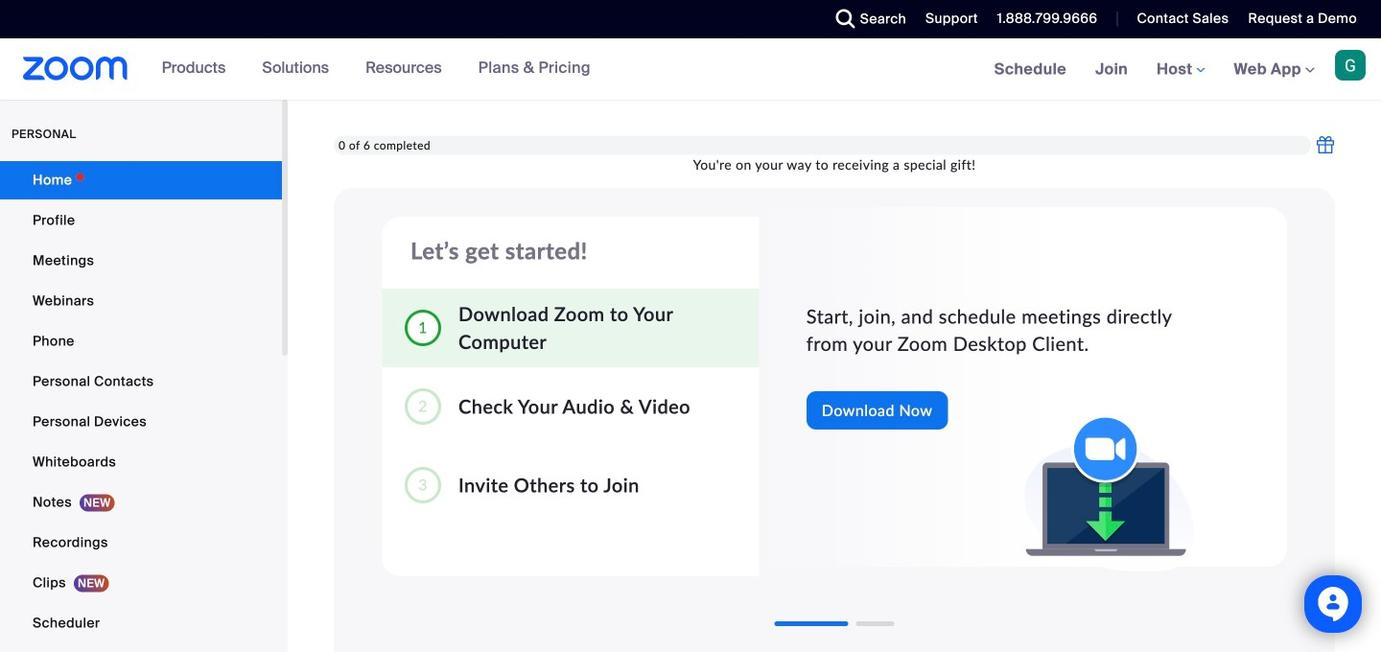 Task type: locate. For each thing, give the bounding box(es) containing it.
banner
[[0, 38, 1381, 101]]

personal menu menu
[[0, 161, 282, 652]]

profile picture image
[[1335, 50, 1366, 81]]

product information navigation
[[147, 38, 605, 100]]



Task type: describe. For each thing, give the bounding box(es) containing it.
meetings navigation
[[980, 38, 1381, 101]]

zoom logo image
[[23, 57, 128, 81]]



Task type: vqa. For each thing, say whether or not it's contained in the screenshot.
Personal Menu menu on the left
yes



